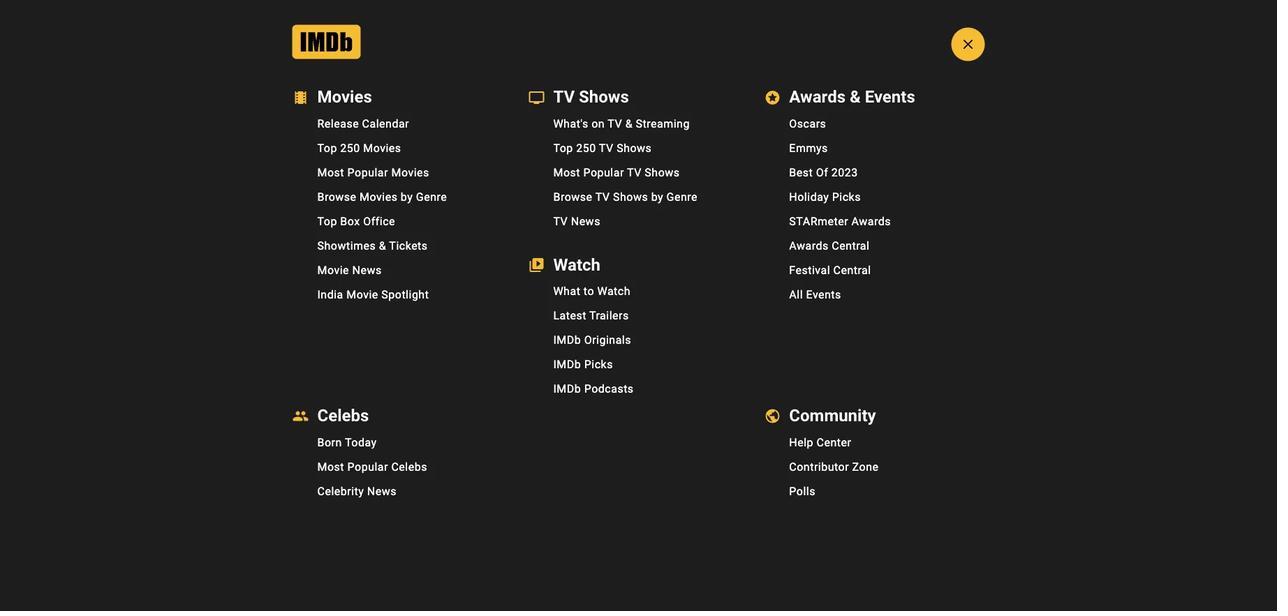 Task type: locate. For each thing, give the bounding box(es) containing it.
tv for 250
[[599, 142, 614, 155]]

0 horizontal spatial by
[[401, 190, 413, 204]]

today
[[345, 436, 377, 449]]

add image down holiday picks
[[824, 206, 841, 223]]

1 horizontal spatial 250
[[576, 142, 596, 155]]

movies down top 250 movies link
[[391, 166, 429, 179]]

news down 'most popular celebs' in the left of the page
[[367, 485, 397, 498]]

imdb down imdb originals
[[553, 358, 581, 372]]

view 'the peepkins - a nice, felt, light brown jacket | episode 6' poster image
[[208, 156, 325, 273]]

250 down release
[[340, 142, 360, 155]]

genre
[[416, 190, 447, 204], [667, 190, 698, 204]]

podcasts
[[584, 383, 634, 396]]

awards central
[[789, 239, 870, 253]]

production art image
[[818, 345, 1069, 486]]

all inside button
[[253, 78, 265, 89]]

all
[[332, 14, 344, 25], [253, 78, 265, 89], [789, 288, 803, 302]]

add image for add to watchlist
[[824, 206, 841, 223]]

central up all events link
[[833, 264, 871, 277]]

news down "showtimes & tickets"
[[352, 264, 382, 277]]

showtimes & tickets
[[317, 239, 428, 253]]

0 horizontal spatial genre
[[416, 190, 447, 204]]

movie up india
[[317, 264, 349, 277]]

tv down top 250 tv shows link on the top
[[627, 166, 642, 179]]

1 imdb from the top
[[553, 334, 581, 347]]

imdb inside the imdb picks link
[[553, 358, 581, 372]]

add left a
[[351, 201, 369, 212]]

2 vertical spatial shows
[[613, 190, 648, 204]]

news inside movie news 'link'
[[352, 264, 382, 277]]

1 by from the left
[[401, 190, 413, 204]]

250 for tv
[[576, 142, 596, 155]]

all for all events
[[789, 288, 803, 302]]

imdbpro
[[495, 238, 540, 251]]

all right menu
[[332, 14, 344, 25]]

popular down top 250 tv shows
[[583, 166, 624, 179]]

popular up advisory
[[347, 460, 388, 474]]

2 horizontal spatial to
[[885, 296, 905, 322]]

group
[[208, 156, 325, 273]]

250
[[340, 142, 360, 155], [576, 142, 596, 155]]

central
[[832, 239, 870, 253], [833, 264, 871, 277]]

top for top box office
[[317, 215, 337, 228]]

movie down movie news
[[347, 288, 378, 302]]

synopsis
[[309, 409, 356, 422]]

shows for top 250 tv shows
[[617, 142, 652, 155]]

all episodes
[[253, 78, 309, 89]]

add inside button
[[351, 201, 369, 212]]

best of 2023
[[789, 166, 858, 179]]

0 horizontal spatial add image
[[332, 198, 348, 215]]

contributor zone
[[789, 460, 879, 474]]

imdb picks link
[[517, 353, 753, 377]]

jacket
[[605, 104, 671, 131]]

1 horizontal spatial awards
[[852, 215, 891, 228]]

news
[[571, 215, 600, 228], [352, 264, 382, 277], [367, 485, 397, 498]]

to
[[864, 209, 874, 220], [584, 285, 594, 298], [885, 296, 905, 322]]

0 horizontal spatial 250
[[340, 142, 360, 155]]

browse tv shows by genre link
[[517, 185, 753, 209]]

most inside most popular celebs link
[[317, 460, 344, 474]]

0 vertical spatial awards
[[852, 215, 891, 228]]

movies
[[363, 142, 401, 155], [391, 166, 429, 179], [360, 190, 398, 204]]

& down office
[[379, 239, 386, 253]]

news inside tv news link
[[571, 215, 600, 228]]

1 vertical spatial all
[[253, 78, 265, 89]]

content
[[312, 482, 352, 496]]

top down what's
[[553, 142, 573, 155]]

most inside most popular movies link
[[317, 166, 344, 179]]

1 vertical spatial central
[[833, 264, 871, 277]]

see production info at imdbpro
[[379, 238, 540, 251]]

browse up tv news
[[553, 190, 593, 204]]

photos group
[[818, 345, 1069, 486]]

1 browse from the left
[[317, 190, 357, 204]]

all for all episodes
[[253, 78, 265, 89]]

imdb down imdb picks
[[553, 383, 581, 396]]

0 vertical spatial central
[[832, 239, 870, 253]]

events
[[806, 288, 841, 302]]

imdb inside the imdb originals link
[[553, 334, 581, 347]]

imdb inside imdb podcasts link
[[553, 383, 581, 396]]

add image
[[332, 198, 348, 215], [824, 206, 841, 223]]

celebrity news link
[[281, 479, 517, 504]]

festival central link
[[753, 258, 989, 283]]

1 horizontal spatial add image
[[824, 206, 841, 223]]

top left the box
[[317, 215, 337, 228]]

the
[[208, 104, 246, 131]]

2 vertical spatial imdb
[[553, 383, 581, 396]]

plot
[[380, 201, 398, 212]]

shows down what's on tv & streaming link in the top of the page
[[617, 142, 652, 155]]

shows down top 250 tv shows link on the top
[[645, 166, 680, 179]]

2022
[[297, 133, 319, 144]]

menu containing oscars
[[753, 112, 989, 307]]

0 vertical spatial &
[[625, 117, 633, 130]]

add image inside the "add a plot in your language" button
[[332, 198, 348, 215]]

movie inside 'link'
[[317, 264, 349, 277]]

add for add a plot in your language
[[351, 201, 369, 212]]

2 vertical spatial all
[[789, 288, 803, 302]]

awards up the festival
[[789, 239, 829, 253]]

add image left a
[[332, 198, 348, 215]]

2 vertical spatial news
[[367, 485, 397, 498]]

cowdog
[[273, 46, 316, 60]]

news for celebrity news
[[367, 485, 397, 498]]

shows
[[617, 142, 652, 155], [645, 166, 680, 179], [613, 190, 648, 204]]

picks for imdb picks
[[584, 358, 613, 372]]

shows down most popular tv shows link
[[613, 190, 648, 204]]

brown
[[536, 104, 599, 131]]

to right what
[[584, 285, 594, 298]]

india
[[317, 288, 343, 302]]

info
[[459, 238, 479, 251]]

a
[[372, 201, 377, 212]]

1 genre from the left
[[416, 190, 447, 204]]

top down release
[[317, 142, 337, 155]]

1 horizontal spatial browse
[[553, 190, 593, 204]]

top box office link
[[281, 209, 517, 234]]

tv down 'browse tv shows by genre' on the top of page
[[553, 215, 568, 228]]

0 horizontal spatial browse
[[317, 190, 357, 204]]

latest trailers
[[553, 309, 629, 323]]

add a plot in your language button
[[325, 194, 487, 219]]

1 horizontal spatial picks
[[832, 190, 861, 204]]

imdb down latest on the left of page
[[553, 334, 581, 347]]

0 horizontal spatial picks
[[584, 358, 613, 372]]

&
[[625, 117, 633, 130], [379, 239, 386, 253]]

language
[[434, 201, 476, 212]]

3 imdb from the top
[[553, 383, 581, 396]]

movies up office
[[360, 190, 398, 204]]

what's on tv & streaming link
[[517, 112, 753, 136]]

all left "events"
[[789, 288, 803, 302]]

add left content
[[288, 482, 309, 496]]

center
[[817, 436, 852, 449]]

india movie spotlight
[[317, 288, 429, 302]]

1 vertical spatial picks
[[584, 358, 613, 372]]

close navigation drawer image
[[960, 36, 977, 53]]

top
[[317, 142, 337, 155], [553, 142, 573, 155], [317, 215, 337, 228]]

add content advisory
[[288, 482, 400, 496]]

news for tv news
[[571, 215, 600, 228]]

most for most popular tv shows
[[553, 166, 580, 179]]

1 vertical spatial shows
[[645, 166, 680, 179]]

-
[[348, 104, 354, 131]]

1 horizontal spatial all
[[332, 14, 344, 25]]

0 vertical spatial shows
[[617, 142, 652, 155]]

streaming
[[636, 117, 690, 130]]

most left comedy
[[317, 166, 344, 179]]

to for add
[[864, 209, 874, 220]]

0 vertical spatial all
[[332, 14, 344, 25]]

menu
[[281, 112, 517, 307], [517, 112, 753, 234], [753, 112, 989, 307], [517, 279, 753, 402], [281, 430, 517, 504], [753, 430, 989, 504]]

imdb for imdb originals
[[553, 334, 581, 347]]

imdb originals link
[[517, 328, 753, 353]]

most for most popular celebs
[[317, 460, 344, 474]]

0 horizontal spatial to
[[584, 285, 594, 298]]

add down holiday picks
[[844, 209, 862, 220]]

1 horizontal spatial &
[[625, 117, 633, 130]]

news inside celebrity news link
[[367, 485, 397, 498]]

2023
[[831, 166, 858, 179]]

0 horizontal spatial awards
[[789, 239, 829, 253]]

movies for most popular movies
[[391, 166, 429, 179]]

1 vertical spatial movies
[[391, 166, 429, 179]]

most inside most popular tv shows link
[[553, 166, 580, 179]]

starmeter awards link
[[753, 209, 989, 234]]

polls link
[[753, 479, 989, 504]]

2 imdb from the top
[[553, 358, 581, 372]]

add image inside add to watchlist "button"
[[824, 206, 841, 223]]

all inside button
[[332, 14, 344, 25]]

menu
[[281, 13, 307, 25]]

imdb
[[553, 334, 581, 347], [553, 358, 581, 372], [553, 383, 581, 396]]

popular
[[347, 166, 388, 179], [583, 166, 624, 179], [347, 460, 388, 474]]

2 genre from the left
[[667, 190, 698, 204]]

movies down calendar
[[363, 142, 401, 155]]

episode
[[688, 104, 767, 131]]

starmeter
[[789, 215, 849, 228]]

1 vertical spatial awards
[[789, 239, 829, 253]]

0 vertical spatial picks
[[832, 190, 861, 204]]

nice,
[[380, 104, 429, 131]]

0 horizontal spatial all
[[253, 78, 265, 89]]

contributor
[[789, 460, 849, 474]]

1 horizontal spatial by
[[651, 190, 663, 204]]

genre right in
[[416, 190, 447, 204]]

tv right on
[[608, 117, 622, 130]]

add for add to watchlist
[[844, 209, 862, 220]]

2 browse from the left
[[553, 190, 593, 204]]

to left watchlist
[[864, 209, 874, 220]]

2 250 from the left
[[576, 142, 596, 155]]

1 vertical spatial &
[[379, 239, 386, 253]]

genre down most popular tv shows link
[[667, 190, 698, 204]]

browse up the box
[[317, 190, 357, 204]]

1 horizontal spatial genre
[[667, 190, 698, 204]]

browse for box
[[317, 190, 357, 204]]

1 vertical spatial news
[[352, 264, 382, 277]]

1 vertical spatial imdb
[[553, 358, 581, 372]]

most up content
[[317, 460, 344, 474]]

picks for holiday picks
[[832, 190, 861, 204]]

news down 'browse tv shows by genre' on the top of page
[[571, 215, 600, 228]]

0 vertical spatial news
[[571, 215, 600, 228]]

to right the more
[[885, 296, 905, 322]]

to inside "button"
[[864, 209, 874, 220]]

spotlight
[[381, 288, 429, 302]]

0 vertical spatial movies
[[363, 142, 401, 155]]

0 vertical spatial movie
[[317, 264, 349, 277]]

top 250 movies
[[317, 142, 401, 155]]

most popular movies
[[317, 166, 429, 179]]

help center link
[[753, 430, 989, 455]]

browse movies by genre
[[317, 190, 447, 204]]

browse tv shows by genre
[[553, 190, 698, 204]]

picks
[[832, 190, 861, 204], [584, 358, 613, 372]]

browse movies by genre link
[[281, 185, 517, 209]]

most down top 250 tv shows
[[553, 166, 580, 179]]

by
[[401, 190, 413, 204], [651, 190, 663, 204]]

1 horizontal spatial to
[[864, 209, 874, 220]]

tv down on
[[599, 142, 614, 155]]

all episodes button
[[242, 71, 321, 96]]

0 vertical spatial imdb
[[553, 334, 581, 347]]

shows for most popular tv shows
[[645, 166, 680, 179]]

add synopsis
[[285, 409, 356, 422]]

popular down top 250 movies
[[347, 166, 388, 179]]

add for add content advisory
[[288, 482, 309, 496]]

tv down most popular tv shows
[[595, 190, 610, 204]]

polls
[[789, 485, 816, 498]]

arrow drop down image
[[344, 11, 361, 28]]

picks down 2023
[[832, 190, 861, 204]]

central down starmeter awards
[[832, 239, 870, 253]]

tv news
[[553, 215, 600, 228]]

2 horizontal spatial all
[[789, 288, 803, 302]]

all left episodes
[[253, 78, 265, 89]]

next episode image
[[329, 75, 346, 92]]

felt,
[[434, 104, 475, 131]]

awards down holiday picks link
[[852, 215, 891, 228]]

picks up imdb podcasts
[[584, 358, 613, 372]]

oscars link
[[753, 112, 989, 136]]

the
[[253, 46, 270, 60]]

250 down on
[[576, 142, 596, 155]]

& up top 250 tv shows link on the top
[[625, 117, 633, 130]]

add left synopsis
[[285, 409, 306, 422]]

add inside "button"
[[844, 209, 862, 220]]

1 250 from the left
[[340, 142, 360, 155]]

on
[[592, 117, 605, 130]]



Task type: vqa. For each thing, say whether or not it's contained in the screenshot.
Popular
yes



Task type: describe. For each thing, give the bounding box(es) containing it.
imdb podcasts
[[553, 383, 634, 396]]

toggle acount menu image
[[979, 11, 996, 28]]

movies for top 250 movies
[[363, 142, 401, 155]]

to for more
[[885, 296, 905, 322]]

advisory
[[355, 482, 400, 496]]

hank the cowdog (2020) image
[[208, 156, 325, 273]]

awards central link
[[753, 234, 989, 258]]

zone
[[852, 460, 879, 474]]

most popular celebs
[[317, 460, 427, 474]]

genre inside browse tv shows by genre link
[[667, 190, 698, 204]]

top 250 tv shows
[[553, 142, 652, 155]]

at
[[482, 238, 492, 251]]

watchlist
[[876, 209, 919, 220]]

hank
[[222, 46, 250, 60]]

All search field
[[323, 8, 795, 31]]

hank the cowdog
[[222, 46, 316, 60]]

popular for movies
[[347, 166, 388, 179]]

0 horizontal spatial &
[[379, 239, 386, 253]]

festival central
[[789, 264, 871, 277]]

add a plot in your language
[[351, 201, 476, 212]]

menu containing release calendar
[[281, 112, 517, 307]]

showtimes & tickets link
[[281, 234, 517, 258]]

what to watch link
[[517, 279, 753, 304]]

top box office
[[317, 215, 395, 228]]

add content advisory button
[[288, 482, 400, 496]]

tickets
[[389, 239, 428, 253]]

movie news
[[317, 264, 382, 277]]

imdb for imdb picks
[[553, 358, 581, 372]]

genre inside browse movies by genre link
[[416, 190, 447, 204]]

tv for popular
[[627, 166, 642, 179]]

top 250 tv shows link
[[517, 136, 753, 160]]

release calendar
[[317, 117, 409, 130]]

add to watchlist button
[[820, 198, 1035, 231]]

what's
[[553, 117, 589, 130]]

most popular celebs link
[[281, 455, 517, 479]]

1 vertical spatial movie
[[347, 288, 378, 302]]

comedy
[[345, 172, 382, 184]]

menu containing what's on tv & streaming
[[517, 112, 753, 234]]

light
[[481, 104, 531, 131]]

add synopsis button
[[285, 409, 356, 422]]

top for top 250 movies
[[317, 142, 337, 155]]

holiday picks link
[[753, 185, 989, 209]]

emmys link
[[753, 136, 989, 160]]

holiday picks
[[789, 190, 861, 204]]

comedy button
[[336, 168, 391, 188]]

india movie spotlight link
[[281, 283, 517, 307]]

add for add synopsis
[[285, 409, 306, 422]]

to for what
[[584, 285, 594, 298]]

in
[[400, 201, 409, 212]]

|
[[677, 104, 682, 131]]

top for top 250 tv shows
[[553, 142, 573, 155]]

see
[[379, 238, 398, 251]]

watch
[[597, 285, 631, 298]]

the peepkins - a nice, felt, light brown jacket | episode 6 2022
[[208, 104, 785, 144]]

add image for add a plot in your language
[[332, 198, 348, 215]]

news for movie news
[[352, 264, 382, 277]]

explore
[[911, 296, 987, 322]]

2 vertical spatial movies
[[360, 190, 398, 204]]

2 by from the left
[[651, 190, 663, 204]]

most for most popular movies
[[317, 166, 344, 179]]

all for all
[[332, 14, 344, 25]]

emmys
[[789, 142, 828, 155]]

imdb podcasts link
[[517, 377, 753, 402]]

see production info at imdbpro button
[[379, 238, 549, 251]]

tv for on
[[608, 117, 622, 130]]

your
[[411, 201, 432, 212]]

celebrity
[[317, 485, 364, 498]]

oscars
[[789, 117, 826, 130]]

latest trailers link
[[517, 304, 753, 328]]

what's on tv & streaming
[[553, 117, 690, 130]]

menu button
[[250, 8, 318, 31]]

all events
[[789, 288, 841, 302]]

hank the cowdog button
[[206, 39, 321, 67]]

photos
[[852, 463, 884, 475]]

imdb for imdb podcasts
[[553, 383, 581, 396]]

trailers
[[589, 309, 629, 323]]

holiday
[[789, 190, 829, 204]]

imdb originals
[[553, 334, 631, 347]]

showtimes
[[317, 239, 376, 253]]

release
[[317, 117, 359, 130]]

more
[[827, 296, 880, 322]]

best of 2023 link
[[753, 160, 989, 185]]

central for awards central
[[832, 239, 870, 253]]

best
[[789, 166, 813, 179]]

most popular tv shows link
[[517, 160, 753, 185]]

menu containing help center
[[753, 430, 989, 504]]

tv news link
[[517, 209, 753, 234]]

production
[[401, 238, 456, 251]]

250 for movies
[[340, 142, 360, 155]]

popular for tv
[[583, 166, 624, 179]]

more to explore
[[827, 296, 987, 322]]

peepkins
[[251, 104, 342, 131]]

all button
[[323, 8, 364, 31]]

calendar
[[362, 117, 409, 130]]

festival
[[789, 264, 830, 277]]

born today link
[[281, 430, 517, 455]]

central for festival central
[[833, 264, 871, 277]]

latest
[[553, 309, 587, 323]]

celebs
[[391, 460, 427, 474]]

most popular movies link
[[281, 160, 517, 185]]

photos link
[[818, 345, 1069, 486]]

imdb picks
[[553, 358, 613, 372]]

a
[[359, 104, 374, 131]]

what
[[553, 285, 581, 298]]

starmeter awards
[[789, 215, 891, 228]]

2022 button
[[297, 132, 319, 146]]

menu containing born today
[[281, 430, 517, 504]]

browse for news
[[553, 190, 593, 204]]

menu containing what to watch
[[517, 279, 753, 402]]



